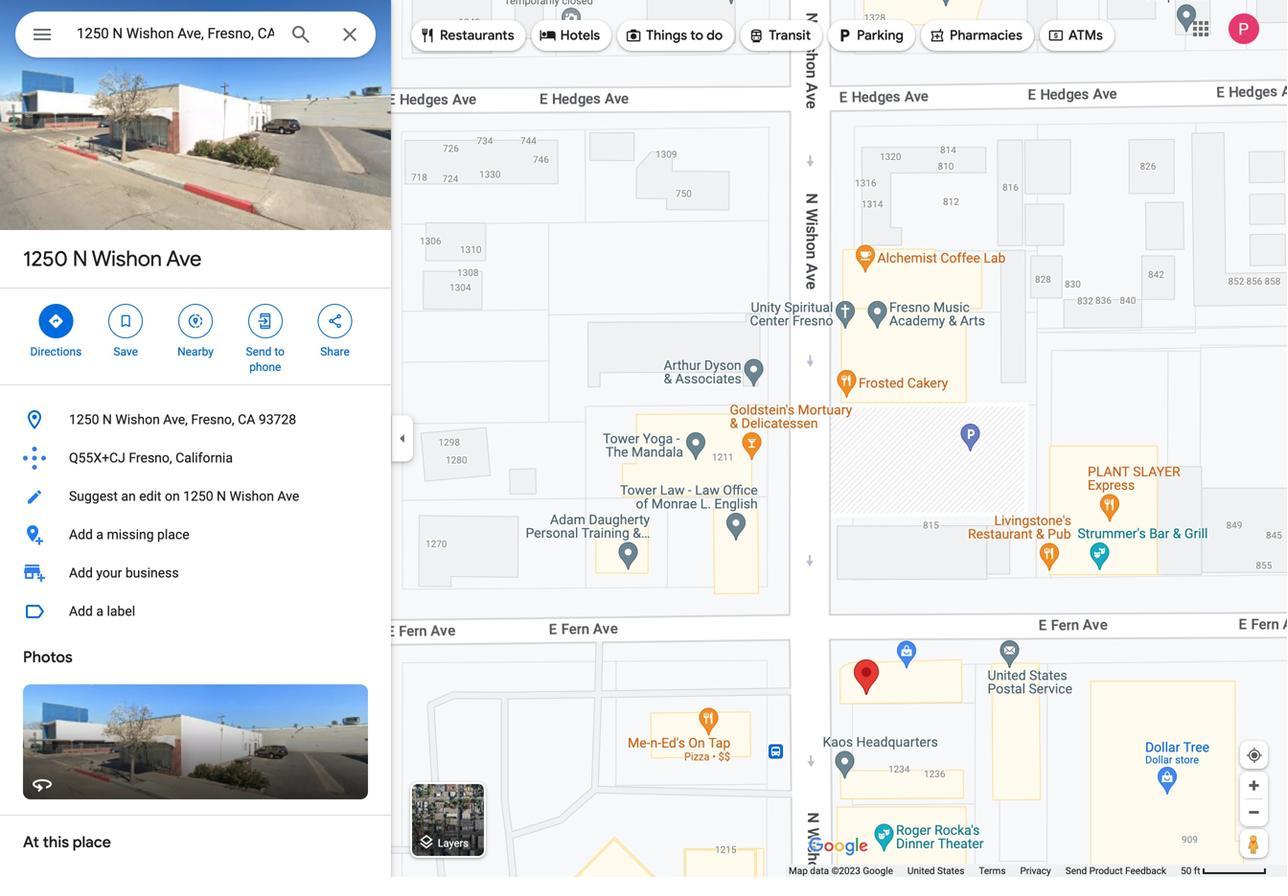 Task type: vqa. For each thing, say whether or not it's contained in the screenshot.


Task type: describe. For each thing, give the bounding box(es) containing it.
 hotels
[[539, 25, 600, 46]]

california
[[176, 450, 233, 466]]

this
[[43, 833, 69, 852]]

1250 for 1250 n wishon ave
[[23, 245, 68, 272]]


[[117, 311, 134, 332]]

1250 N Wishon Ave, Fresno, CA 93728 field
[[15, 12, 376, 58]]

directions
[[30, 345, 82, 359]]

50 ft
[[1181, 865, 1201, 877]]


[[539, 25, 557, 46]]

show your location image
[[1246, 747, 1264, 764]]

suggest
[[69, 488, 118, 504]]

50 ft button
[[1181, 865, 1267, 877]]

missing
[[107, 527, 154, 543]]

none field inside the 1250 n wishon ave, fresno, ca 93728 field
[[77, 22, 274, 45]]

0 vertical spatial fresno,
[[191, 412, 235, 428]]

your
[[96, 565, 122, 581]]


[[1048, 25, 1065, 46]]

nearby
[[177, 345, 214, 359]]

photos
[[23, 648, 73, 667]]

things
[[646, 27, 687, 44]]

0 horizontal spatial fresno,
[[129, 450, 172, 466]]

93728
[[259, 412, 296, 428]]

q55x+cj fresno, california
[[69, 450, 233, 466]]

map
[[789, 865, 808, 877]]

send product feedback
[[1066, 865, 1167, 877]]

 things to do
[[625, 25, 723, 46]]

0 horizontal spatial ave
[[166, 245, 202, 272]]

privacy
[[1021, 865, 1052, 877]]

show street view coverage image
[[1241, 829, 1268, 858]]


[[625, 25, 642, 46]]

on
[[165, 488, 180, 504]]

50
[[1181, 865, 1192, 877]]

 parking
[[836, 25, 904, 46]]

collapse side panel image
[[392, 428, 413, 449]]


[[419, 25, 436, 46]]


[[929, 25, 946, 46]]

add a missing place
[[69, 527, 189, 543]]

q55x+cj
[[69, 450, 126, 466]]

add a missing place button
[[0, 516, 391, 554]]

1 vertical spatial place
[[73, 833, 111, 852]]

privacy button
[[1021, 865, 1052, 877]]

add for add your business
[[69, 565, 93, 581]]


[[748, 25, 765, 46]]

at this place
[[23, 833, 111, 852]]

terms
[[979, 865, 1006, 877]]

1250 n wishon ave, fresno, ca 93728 button
[[0, 401, 391, 439]]

edit
[[139, 488, 162, 504]]

restaurants
[[440, 27, 515, 44]]

q55x+cj fresno, california button
[[0, 439, 391, 477]]

a for missing
[[96, 527, 104, 543]]

 restaurants
[[419, 25, 515, 46]]

business
[[125, 565, 179, 581]]


[[836, 25, 853, 46]]

layers
[[438, 837, 469, 849]]

suggest an edit on 1250 n wishon ave
[[69, 488, 299, 504]]

save
[[113, 345, 138, 359]]

add your business
[[69, 565, 179, 581]]

pharmacies
[[950, 27, 1023, 44]]

footer inside google maps element
[[789, 865, 1181, 877]]

send for send product feedback
[[1066, 865, 1087, 877]]

 search field
[[15, 12, 376, 61]]



Task type: locate. For each thing, give the bounding box(es) containing it.
0 vertical spatial to
[[691, 27, 704, 44]]

a left missing
[[96, 527, 104, 543]]

place down on
[[157, 527, 189, 543]]

place right this
[[73, 833, 111, 852]]

0 vertical spatial send
[[246, 345, 272, 359]]

fresno,
[[191, 412, 235, 428], [129, 450, 172, 466]]

send inside send to phone
[[246, 345, 272, 359]]

at
[[23, 833, 39, 852]]

©2023
[[832, 865, 861, 877]]

1250 n wishon ave main content
[[0, 0, 391, 877]]

1 horizontal spatial place
[[157, 527, 189, 543]]

united states button
[[908, 865, 965, 877]]

footer
[[789, 865, 1181, 877]]

ave,
[[163, 412, 188, 428]]

1250 n wishon ave
[[23, 245, 202, 272]]

2 horizontal spatial n
[[217, 488, 226, 504]]

1250 n wishon ave, fresno, ca 93728
[[69, 412, 296, 428]]

1 horizontal spatial 1250
[[69, 412, 99, 428]]

1 horizontal spatial n
[[102, 412, 112, 428]]

a
[[96, 527, 104, 543], [96, 604, 104, 619]]

1250 for 1250 n wishon ave, fresno, ca 93728
[[69, 412, 99, 428]]

2 add from the top
[[69, 565, 93, 581]]

add down suggest
[[69, 527, 93, 543]]

0 horizontal spatial send
[[246, 345, 272, 359]]

add your business link
[[0, 554, 391, 593]]


[[257, 311, 274, 332]]

to up phone
[[275, 345, 285, 359]]

0 horizontal spatial place
[[73, 833, 111, 852]]

1 vertical spatial to
[[275, 345, 285, 359]]

place
[[157, 527, 189, 543], [73, 833, 111, 852]]

fresno, up edit
[[129, 450, 172, 466]]

1 vertical spatial 1250
[[69, 412, 99, 428]]

1 vertical spatial a
[[96, 604, 104, 619]]

1 horizontal spatial to
[[691, 27, 704, 44]]

2 horizontal spatial 1250
[[183, 488, 213, 504]]

1250 up 
[[23, 245, 68, 272]]

wishon
[[92, 245, 162, 272], [115, 412, 160, 428], [230, 488, 274, 504]]

ave up 
[[166, 245, 202, 272]]

0 horizontal spatial 1250
[[23, 245, 68, 272]]

1 horizontal spatial ave
[[277, 488, 299, 504]]

1 horizontal spatial send
[[1066, 865, 1087, 877]]

wishon up 
[[92, 245, 162, 272]]

0 vertical spatial ave
[[166, 245, 202, 272]]

send product feedback button
[[1066, 865, 1167, 877]]

ave
[[166, 245, 202, 272], [277, 488, 299, 504]]

send
[[246, 345, 272, 359], [1066, 865, 1087, 877]]

map data ©2023 google
[[789, 865, 893, 877]]


[[327, 311, 344, 332]]

add
[[69, 527, 93, 543], [69, 565, 93, 581], [69, 604, 93, 619]]

 transit
[[748, 25, 811, 46]]

suggest an edit on 1250 n wishon ave button
[[0, 477, 391, 516]]

actions for 1250 n wishon ave region
[[0, 289, 391, 384]]

parking
[[857, 27, 904, 44]]

1250 up q55x+cj
[[69, 412, 99, 428]]

0 vertical spatial 1250
[[23, 245, 68, 272]]

2 vertical spatial add
[[69, 604, 93, 619]]

n for 1250 n wishon ave
[[73, 245, 88, 272]]

0 vertical spatial wishon
[[92, 245, 162, 272]]

zoom out image
[[1247, 805, 1262, 820]]

 pharmacies
[[929, 25, 1023, 46]]

wishon left ave,
[[115, 412, 160, 428]]

ave inside suggest an edit on 1250 n wishon ave button
[[277, 488, 299, 504]]


[[31, 21, 54, 48]]

 atms
[[1048, 25, 1103, 46]]


[[47, 311, 65, 332]]

wishon down california
[[230, 488, 274, 504]]

united
[[908, 865, 935, 877]]

a left label
[[96, 604, 104, 619]]


[[187, 311, 204, 332]]

product
[[1090, 865, 1123, 877]]

1250
[[23, 245, 68, 272], [69, 412, 99, 428], [183, 488, 213, 504]]

to
[[691, 27, 704, 44], [275, 345, 285, 359]]

0 vertical spatial add
[[69, 527, 93, 543]]

1250 right on
[[183, 488, 213, 504]]

fresno, left 'ca'
[[191, 412, 235, 428]]

google account: payton hansen  
(payton.hansen@adept.ai) image
[[1229, 14, 1260, 44]]

send inside button
[[1066, 865, 1087, 877]]

ca
[[238, 412, 255, 428]]

atms
[[1069, 27, 1103, 44]]

add for add a label
[[69, 604, 93, 619]]

to inside the  things to do
[[691, 27, 704, 44]]

transit
[[769, 27, 811, 44]]

send for send to phone
[[246, 345, 272, 359]]

footer containing map data ©2023 google
[[789, 865, 1181, 877]]

3 add from the top
[[69, 604, 93, 619]]

1 vertical spatial send
[[1066, 865, 1087, 877]]

place inside button
[[157, 527, 189, 543]]

send left product
[[1066, 865, 1087, 877]]

n
[[73, 245, 88, 272], [102, 412, 112, 428], [217, 488, 226, 504]]

phone
[[249, 360, 281, 374]]

1 vertical spatial n
[[102, 412, 112, 428]]

states
[[938, 865, 965, 877]]

to inside send to phone
[[275, 345, 285, 359]]

 button
[[15, 12, 69, 61]]

1 vertical spatial fresno,
[[129, 450, 172, 466]]

wishon for ave,
[[115, 412, 160, 428]]

to left do at the top
[[691, 27, 704, 44]]

0 horizontal spatial to
[[275, 345, 285, 359]]

add a label
[[69, 604, 135, 619]]

google maps element
[[0, 0, 1288, 877]]

1 vertical spatial add
[[69, 565, 93, 581]]

1 a from the top
[[96, 527, 104, 543]]

hotels
[[561, 27, 600, 44]]

2 vertical spatial 1250
[[183, 488, 213, 504]]

1 add from the top
[[69, 527, 93, 543]]

feedback
[[1126, 865, 1167, 877]]

data
[[810, 865, 829, 877]]

a for label
[[96, 604, 104, 619]]

1 vertical spatial wishon
[[115, 412, 160, 428]]

1 horizontal spatial fresno,
[[191, 412, 235, 428]]

terms button
[[979, 865, 1006, 877]]

0 horizontal spatial n
[[73, 245, 88, 272]]

label
[[107, 604, 135, 619]]

add left your
[[69, 565, 93, 581]]

united states
[[908, 865, 965, 877]]

0 vertical spatial a
[[96, 527, 104, 543]]

ave down 93728
[[277, 488, 299, 504]]

None field
[[77, 22, 274, 45]]

an
[[121, 488, 136, 504]]

share
[[321, 345, 350, 359]]

add left label
[[69, 604, 93, 619]]

1 vertical spatial ave
[[277, 488, 299, 504]]

0 vertical spatial place
[[157, 527, 189, 543]]

google
[[863, 865, 893, 877]]

0 vertical spatial n
[[73, 245, 88, 272]]

do
[[707, 27, 723, 44]]

send up phone
[[246, 345, 272, 359]]

add for add a missing place
[[69, 527, 93, 543]]

add a label button
[[0, 593, 391, 631]]

wishon for ave
[[92, 245, 162, 272]]

2 vertical spatial n
[[217, 488, 226, 504]]

ft
[[1194, 865, 1201, 877]]

2 a from the top
[[96, 604, 104, 619]]

2 vertical spatial wishon
[[230, 488, 274, 504]]

send to phone
[[246, 345, 285, 374]]

n for 1250 n wishon ave, fresno, ca 93728
[[102, 412, 112, 428]]

zoom in image
[[1247, 779, 1262, 793]]



